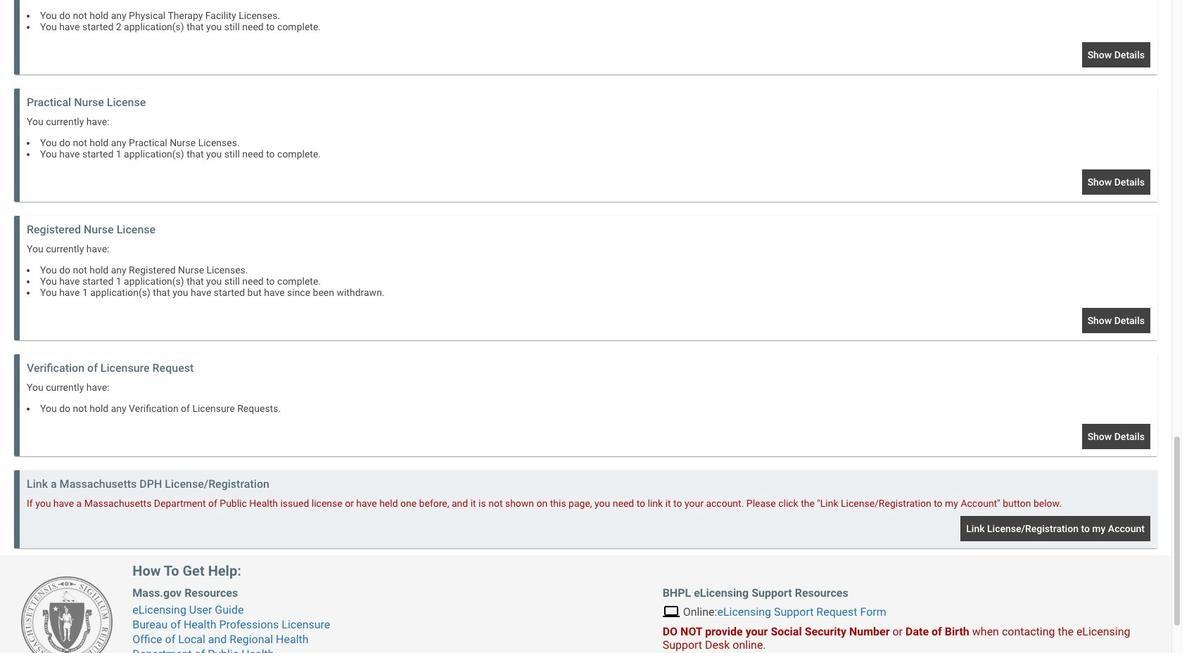 Task type: locate. For each thing, give the bounding box(es) containing it.
massachusetts state seal image
[[21, 577, 113, 654]]



